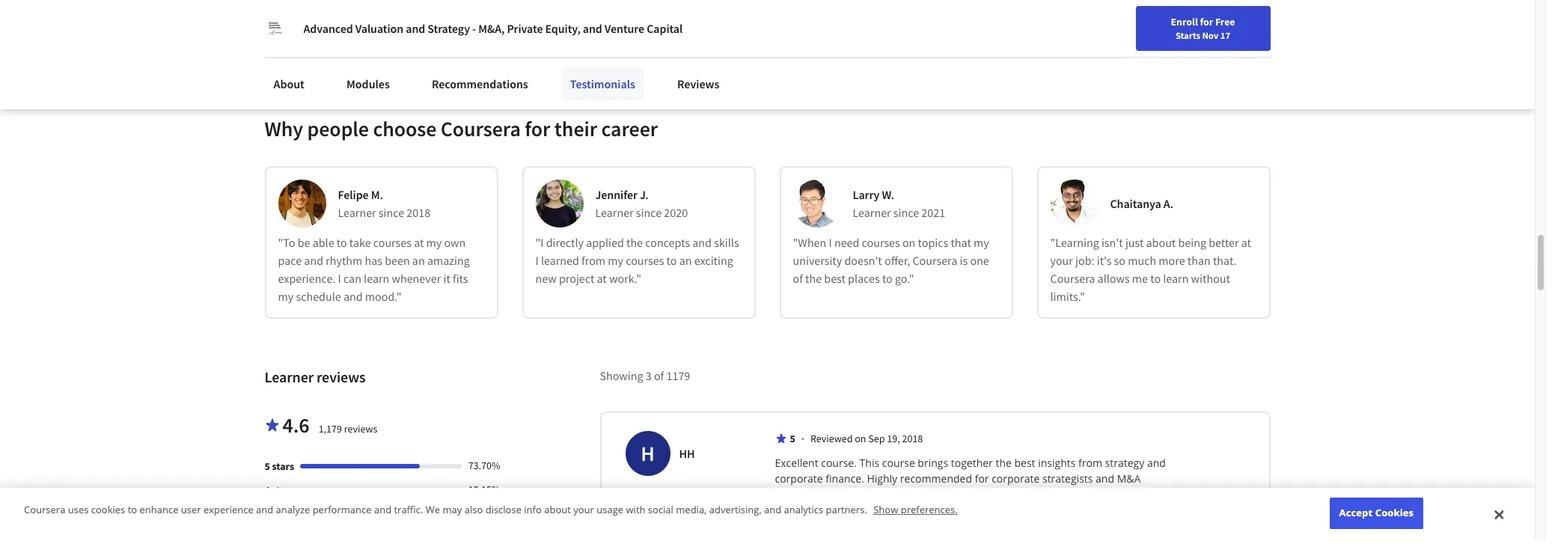 Task type: locate. For each thing, give the bounding box(es) containing it.
learn inside "learning isn't just about being better at your job: it's so much more than that. coursera allows me to learn without limits."
[[1163, 271, 1189, 286]]

i left can
[[338, 271, 341, 286]]

reviewed on sep 19, 2018
[[811, 432, 923, 446]]

career
[[601, 116, 658, 142]]

capital
[[647, 21, 683, 36]]

from inside excellent course. this course brings together the best insights from strategy and corporate finance. highly recommended for corporate strategists and m&a professionals.
[[1079, 456, 1103, 470]]

more right 6
[[311, 23, 335, 37]]

of left 1179
[[654, 369, 664, 383]]

learn down than at top
[[1163, 271, 1189, 286]]

i inside "when i need courses on topics that my university doesn't offer, coursera is one of the best places to go."
[[829, 235, 832, 250]]

the inside "i directly applied the concepts and skills i learned from my courses to an exciting new project at work."
[[626, 235, 643, 250]]

to inside "when i need courses on topics that my university doesn't offer, coursera is one of the best places to go."
[[882, 271, 893, 286]]

to inside "to be able to take courses at my own pace and rhythm has been an amazing experience. i can learn whenever it fits my schedule and mood."
[[337, 235, 347, 250]]

show preferences. link
[[874, 503, 958, 517]]

2018 right 19,
[[902, 432, 923, 446]]

coursera left uses at left
[[24, 503, 65, 517]]

learner down felipe
[[338, 205, 376, 220]]

your left 'usage' on the left of the page
[[574, 503, 594, 517]]

to right me
[[1151, 271, 1161, 286]]

0 horizontal spatial the
[[626, 235, 643, 250]]

1 an from the left
[[412, 253, 425, 268]]

"to
[[278, 235, 295, 250]]

1 horizontal spatial on
[[903, 235, 916, 250]]

2 since from the left
[[636, 205, 662, 220]]

coursera down topics
[[913, 253, 958, 268]]

is
[[960, 253, 968, 268]]

0 horizontal spatial corporate
[[775, 472, 823, 486]]

i left "need"
[[829, 235, 832, 250]]

0 vertical spatial for
[[1200, 15, 1213, 28]]

for left their
[[525, 116, 550, 142]]

advanced
[[304, 21, 353, 36]]

also
[[465, 503, 483, 517]]

learner inside the larry w. learner since 2021
[[853, 205, 891, 220]]

corporate down insights
[[992, 472, 1040, 486]]

stars right 4
[[272, 484, 294, 497]]

since down j.
[[636, 205, 662, 220]]

1 vertical spatial about
[[544, 503, 571, 517]]

analyze
[[276, 503, 310, 517]]

1179
[[667, 369, 690, 383]]

1 horizontal spatial learn
[[1163, 271, 1189, 286]]

nov
[[1202, 29, 1219, 41]]

courses
[[373, 235, 412, 250], [862, 235, 900, 250], [626, 253, 664, 268]]

go."
[[895, 271, 914, 286]]

since down m.
[[379, 205, 404, 220]]

for inside enroll for free starts nov 17
[[1200, 15, 1213, 28]]

and right "strategy"
[[1147, 456, 1166, 470]]

enroll for free starts nov 17
[[1171, 15, 1235, 41]]

that
[[951, 235, 971, 250]]

2 an from the left
[[679, 253, 692, 268]]

2 horizontal spatial courses
[[862, 235, 900, 250]]

learned
[[541, 253, 579, 268]]

more left than at top
[[1159, 253, 1185, 268]]

coursera inside "learning isn't just about being better at your job: it's so much more than that. coursera allows me to learn without limits."
[[1051, 271, 1095, 286]]

3 stars from the top
[[272, 508, 294, 521]]

2 horizontal spatial i
[[829, 235, 832, 250]]

1 horizontal spatial i
[[536, 253, 539, 268]]

1 horizontal spatial since
[[636, 205, 662, 220]]

to left go."
[[882, 271, 893, 286]]

1 vertical spatial your
[[574, 503, 594, 517]]

my inside "when i need courses on topics that my university doesn't offer, coursera is one of the best places to go."
[[974, 235, 989, 250]]

5 up 4
[[265, 460, 270, 473]]

learner for felipe
[[338, 205, 376, 220]]

i inside "to be able to take courses at my own pace and rhythm has been an amazing experience. i can learn whenever it fits my schedule and mood."
[[338, 271, 341, 286]]

0 horizontal spatial courses
[[373, 235, 412, 250]]

the inside "when i need courses on topics that my university doesn't offer, coursera is one of the best places to go."
[[805, 271, 822, 286]]

0 horizontal spatial of
[[654, 369, 664, 383]]

felipe
[[338, 187, 369, 202]]

courses up work." at the left bottom of the page
[[626, 253, 664, 268]]

1 vertical spatial for
[[525, 116, 550, 142]]

we
[[426, 503, 440, 517]]

2018
[[407, 205, 431, 220], [902, 432, 923, 446]]

equity,
[[545, 21, 581, 36]]

my
[[426, 235, 442, 250], [974, 235, 989, 250], [608, 253, 624, 268], [278, 289, 294, 304]]

3 right showing
[[646, 369, 652, 383]]

from
[[582, 253, 606, 268], [1079, 456, 1103, 470]]

learner for jennifer
[[595, 205, 634, 220]]

learner down larry
[[853, 205, 891, 220]]

social
[[648, 503, 674, 517]]

since down 'w.'
[[894, 205, 919, 220]]

show down highly
[[874, 503, 898, 517]]

1 horizontal spatial 2018
[[902, 432, 923, 446]]

the down university
[[805, 271, 822, 286]]

uses
[[68, 503, 89, 517]]

stars up the 4 stars
[[272, 460, 294, 473]]

2 vertical spatial the
[[996, 456, 1012, 470]]

1 horizontal spatial best
[[1015, 456, 1036, 470]]

for inside excellent course. this course brings together the best insights from strategy and corporate finance. highly recommended for corporate strategists and m&a professionals.
[[975, 472, 989, 486]]

2 corporate from the left
[[992, 472, 1040, 486]]

the
[[626, 235, 643, 250], [805, 271, 822, 286], [996, 456, 1012, 470]]

why
[[265, 116, 303, 142]]

on up offer,
[[903, 235, 916, 250]]

and up exciting
[[693, 235, 712, 250]]

2018 up 'been'
[[407, 205, 431, 220]]

usage
[[597, 503, 624, 517]]

since inside felipe m. learner since 2018
[[379, 205, 404, 220]]

free
[[1215, 15, 1235, 28]]

limits."
[[1051, 289, 1085, 304]]

to down concepts
[[667, 253, 677, 268]]

1 horizontal spatial an
[[679, 253, 692, 268]]

courses inside "to be able to take courses at my own pace and rhythm has been an amazing experience. i can learn whenever it fits my schedule and mood."
[[373, 235, 412, 250]]

job:
[[1076, 253, 1095, 268]]

0 vertical spatial 5
[[790, 432, 796, 446]]

0 vertical spatial from
[[582, 253, 606, 268]]

need
[[834, 235, 860, 250]]

about right info at bottom left
[[544, 503, 571, 517]]

from up strategists
[[1079, 456, 1103, 470]]

1 stars from the top
[[272, 460, 294, 473]]

from for strategists
[[1079, 456, 1103, 470]]

1 vertical spatial 5
[[265, 460, 270, 473]]

learner down the jennifer on the top
[[595, 205, 634, 220]]

cookies
[[1376, 506, 1414, 520]]

corporate down excellent
[[775, 472, 823, 486]]

1 vertical spatial reviews
[[344, 422, 378, 436]]

rhythm
[[326, 253, 363, 268]]

0 horizontal spatial an
[[412, 253, 425, 268]]

reviews
[[677, 76, 720, 91]]

0 vertical spatial best
[[824, 271, 846, 286]]

2 horizontal spatial since
[[894, 205, 919, 220]]

1 vertical spatial i
[[536, 253, 539, 268]]

at right the better
[[1242, 235, 1252, 250]]

my up one
[[974, 235, 989, 250]]

0 horizontal spatial 2018
[[407, 205, 431, 220]]

0 vertical spatial more
[[311, 23, 335, 37]]

reviews up 1,179 reviews
[[317, 368, 366, 386]]

0 horizontal spatial 3
[[265, 508, 270, 521]]

1 horizontal spatial corporate
[[992, 472, 1040, 486]]

0 horizontal spatial i
[[338, 271, 341, 286]]

of down university
[[793, 271, 803, 286]]

highly
[[867, 472, 898, 486]]

1 horizontal spatial about
[[1146, 235, 1176, 250]]

much
[[1128, 253, 1157, 268]]

1 vertical spatial 2018
[[902, 432, 923, 446]]

show inside button
[[277, 23, 302, 37]]

project
[[559, 271, 595, 286]]

learner up 4.6
[[265, 368, 314, 386]]

people
[[307, 116, 369, 142]]

chaitanya a.
[[1110, 196, 1174, 211]]

from down applied
[[582, 253, 606, 268]]

learn for more
[[1163, 271, 1189, 286]]

at inside "learning isn't just about being better at your job: it's so much more than that. coursera allows me to learn without limits."
[[1242, 235, 1252, 250]]

5 stars
[[265, 460, 294, 473]]

0 horizontal spatial on
[[855, 432, 866, 446]]

1 vertical spatial 3
[[265, 508, 270, 521]]

1 vertical spatial stars
[[272, 484, 294, 497]]

testimonials link
[[561, 67, 644, 100]]

best inside excellent course. this course brings together the best insights from strategy and corporate finance. highly recommended for corporate strategists and m&a professionals.
[[1015, 456, 1036, 470]]

1 horizontal spatial at
[[597, 271, 607, 286]]

at for courses
[[414, 235, 424, 250]]

about inside "learning isn't just about being better at your job: it's so much more than that. coursera allows me to learn without limits."
[[1146, 235, 1176, 250]]

on left sep
[[855, 432, 866, 446]]

your down "learning
[[1051, 253, 1073, 268]]

i down "i
[[536, 253, 539, 268]]

an up "whenever"
[[412, 253, 425, 268]]

disclose
[[486, 503, 522, 517]]

learner reviews
[[265, 368, 366, 386]]

2021
[[922, 205, 945, 220]]

0 horizontal spatial from
[[582, 253, 606, 268]]

corporate
[[775, 472, 823, 486], [992, 472, 1040, 486]]

best down university
[[824, 271, 846, 286]]

to inside "i directly applied the concepts and skills i learned from my courses to an exciting new project at work."
[[667, 253, 677, 268]]

doesn't
[[845, 253, 882, 268]]

1 horizontal spatial courses
[[626, 253, 664, 268]]

stars down the 4 stars
[[272, 508, 294, 521]]

0 horizontal spatial learn
[[364, 271, 389, 286]]

the right together
[[996, 456, 1012, 470]]

0 vertical spatial 2018
[[407, 205, 431, 220]]

user
[[181, 503, 201, 517]]

about up much
[[1146, 235, 1176, 250]]

0 vertical spatial of
[[793, 271, 803, 286]]

1 learn from the left
[[364, 271, 389, 286]]

0 vertical spatial reviews
[[317, 368, 366, 386]]

1 vertical spatial the
[[805, 271, 822, 286]]

None search field
[[213, 9, 573, 39]]

collection element
[[256, 0, 1280, 68]]

1 vertical spatial from
[[1079, 456, 1103, 470]]

0 vertical spatial the
[[626, 235, 643, 250]]

my up work." at the left bottom of the page
[[608, 253, 624, 268]]

reviews right 1,179
[[344, 422, 378, 436]]

0 horizontal spatial about
[[544, 503, 571, 517]]

learner inside jennifer j. learner since 2020
[[595, 205, 634, 220]]

since inside the larry w. learner since 2021
[[894, 205, 919, 220]]

0 horizontal spatial at
[[414, 235, 424, 250]]

at inside "to be able to take courses at my own pace and rhythm has been an amazing experience. i can learn whenever it fits my schedule and mood."
[[414, 235, 424, 250]]

2 stars from the top
[[272, 484, 294, 497]]

without
[[1191, 271, 1230, 286]]

4 stars
[[265, 484, 294, 497]]

0 vertical spatial on
[[903, 235, 916, 250]]

0 vertical spatial i
[[829, 235, 832, 250]]

1 horizontal spatial from
[[1079, 456, 1103, 470]]

73.70%
[[468, 459, 500, 473]]

2 learn from the left
[[1163, 271, 1189, 286]]

1 corporate from the left
[[775, 472, 823, 486]]

0 vertical spatial about
[[1146, 235, 1176, 250]]

felipe m. learner since 2018
[[338, 187, 431, 220]]

being
[[1178, 235, 1207, 250]]

reviewed
[[811, 432, 853, 446]]

4.6
[[283, 412, 310, 439]]

traffic.
[[394, 503, 423, 517]]

for up nov
[[1200, 15, 1213, 28]]

topics
[[918, 235, 949, 250]]

sep
[[868, 432, 885, 446]]

learn inside "to be able to take courses at my own pace and rhythm has been an amazing experience. i can learn whenever it fits my schedule and mood."
[[364, 271, 389, 286]]

your inside "learning isn't just about being better at your job: it's so much more than that. coursera allows me to learn without limits."
[[1051, 253, 1073, 268]]

0 horizontal spatial best
[[824, 271, 846, 286]]

learn down the has
[[364, 271, 389, 286]]

larry
[[853, 187, 880, 202]]

brings
[[918, 456, 948, 470]]

1 vertical spatial on
[[855, 432, 866, 446]]

modules link
[[338, 67, 399, 100]]

their
[[555, 116, 597, 142]]

with
[[626, 503, 646, 517]]

1 horizontal spatial show
[[874, 503, 898, 517]]

reviews for 1,179 reviews
[[344, 422, 378, 436]]

show left 6
[[277, 23, 302, 37]]

at up "whenever"
[[414, 235, 424, 250]]

the right applied
[[626, 235, 643, 250]]

6
[[304, 23, 309, 37]]

stars for 5 stars
[[272, 460, 294, 473]]

1 vertical spatial of
[[654, 369, 664, 383]]

starts
[[1176, 29, 1201, 41]]

fits
[[453, 271, 468, 286]]

take
[[349, 235, 371, 250]]

to inside "learning isn't just about being better at your job: it's so much more than that. coursera allows me to learn without limits."
[[1151, 271, 1161, 286]]

an down concepts
[[679, 253, 692, 268]]

1 horizontal spatial of
[[793, 271, 803, 286]]

1 horizontal spatial 5
[[790, 432, 796, 446]]

1 horizontal spatial your
[[1051, 253, 1073, 268]]

from inside "i directly applied the concepts and skills i learned from my courses to an exciting new project at work."
[[582, 253, 606, 268]]

show 6 more
[[277, 23, 335, 37]]

more inside "learning isn't just about being better at your job: it's so much more than that. coursera allows me to learn without limits."
[[1159, 253, 1185, 268]]

3 down 4
[[265, 508, 270, 521]]

since inside jennifer j. learner since 2020
[[636, 205, 662, 220]]

0 horizontal spatial your
[[574, 503, 594, 517]]

2 vertical spatial for
[[975, 472, 989, 486]]

5 up excellent
[[790, 432, 796, 446]]

since
[[379, 205, 404, 220], [636, 205, 662, 220], [894, 205, 919, 220]]

learn for has
[[364, 271, 389, 286]]

"when
[[793, 235, 827, 250]]

1 horizontal spatial the
[[805, 271, 822, 286]]

0 vertical spatial your
[[1051, 253, 1073, 268]]

courses up 'been'
[[373, 235, 412, 250]]

1 horizontal spatial more
[[1159, 253, 1185, 268]]

courses up offer,
[[862, 235, 900, 250]]

2018 for felipe m. learner since 2018
[[407, 205, 431, 220]]

0 horizontal spatial since
[[379, 205, 404, 220]]

w.
[[882, 187, 894, 202]]

coursera up 'limits."'
[[1051, 271, 1095, 286]]

2018 inside felipe m. learner since 2018
[[407, 205, 431, 220]]

may
[[443, 503, 462, 517]]

at left work." at the left bottom of the page
[[597, 271, 607, 286]]

0 vertical spatial show
[[277, 23, 302, 37]]

best left insights
[[1015, 456, 1036, 470]]

course
[[882, 456, 915, 470]]

1 vertical spatial best
[[1015, 456, 1036, 470]]

learner inside felipe m. learner since 2018
[[338, 205, 376, 220]]

applied
[[586, 235, 624, 250]]

0 horizontal spatial 5
[[265, 460, 270, 473]]

learn
[[364, 271, 389, 286], [1163, 271, 1189, 286]]

1 vertical spatial more
[[1159, 253, 1185, 268]]

1 since from the left
[[379, 205, 404, 220]]

for down together
[[975, 472, 989, 486]]

0 vertical spatial stars
[[272, 460, 294, 473]]

2 horizontal spatial for
[[1200, 15, 1213, 28]]

2 horizontal spatial at
[[1242, 235, 1252, 250]]

2 vertical spatial stars
[[272, 508, 294, 521]]

2 vertical spatial i
[[338, 271, 341, 286]]

2 horizontal spatial the
[[996, 456, 1012, 470]]

m&a
[[1117, 472, 1141, 486]]

0 vertical spatial 3
[[646, 369, 652, 383]]

more
[[311, 23, 335, 37], [1159, 253, 1185, 268]]

0 horizontal spatial more
[[311, 23, 335, 37]]

to up rhythm
[[337, 235, 347, 250]]

1 horizontal spatial for
[[975, 472, 989, 486]]

3 since from the left
[[894, 205, 919, 220]]

0 horizontal spatial show
[[277, 23, 302, 37]]

more inside button
[[311, 23, 335, 37]]



Task type: vqa. For each thing, say whether or not it's contained in the screenshot.


Task type: describe. For each thing, give the bounding box(es) containing it.
strategy
[[428, 21, 470, 36]]

and inside "i directly applied the concepts and skills i learned from my courses to an exciting new project at work."
[[693, 235, 712, 250]]

isn't
[[1102, 235, 1123, 250]]

jennifer
[[595, 187, 638, 202]]

coursera down recommendations
[[441, 116, 521, 142]]

exciting
[[694, 253, 733, 268]]

"to be able to take courses at my own pace and rhythm has been an amazing experience. i can learn whenever it fits my schedule and mood."
[[278, 235, 470, 304]]

courses inside "when i need courses on topics that my university doesn't offer, coursera is one of the best places to go."
[[862, 235, 900, 250]]

about link
[[265, 67, 314, 100]]

stars for 4 stars
[[272, 484, 294, 497]]

concepts
[[645, 235, 690, 250]]

why people choose coursera for their career
[[265, 116, 658, 142]]

at for better
[[1242, 235, 1252, 250]]

jennifer j. learner since 2020
[[595, 187, 688, 220]]

and up "experience."
[[304, 253, 323, 268]]

be
[[298, 235, 310, 250]]

5 for 5 stars
[[265, 460, 270, 473]]

reviews for learner reviews
[[317, 368, 366, 386]]

i inside "i directly applied the concepts and skills i learned from my courses to an exciting new project at work."
[[536, 253, 539, 268]]

pace
[[278, 253, 302, 268]]

courses inside "i directly applied the concepts and skills i learned from my courses to an exciting new project at work."
[[626, 253, 664, 268]]

reviews link
[[668, 67, 729, 100]]

has
[[365, 253, 382, 268]]

better
[[1209, 235, 1239, 250]]

mood."
[[365, 289, 402, 304]]

and left m&a
[[1096, 472, 1115, 486]]

2018 for reviewed on sep 19, 2018
[[902, 432, 923, 446]]

and left 'strategy'
[[406, 21, 425, 36]]

-
[[472, 21, 476, 36]]

chaitanya
[[1110, 196, 1161, 211]]

and down 4
[[256, 503, 273, 517]]

preferences.
[[901, 503, 958, 517]]

that.
[[1213, 253, 1237, 268]]

1,179
[[319, 422, 342, 436]]

1 vertical spatial show
[[874, 503, 898, 517]]

an inside "i directly applied the concepts and skills i learned from my courses to an exciting new project at work."
[[679, 253, 692, 268]]

so
[[1114, 253, 1126, 268]]

info
[[524, 503, 542, 517]]

experience.
[[278, 271, 336, 286]]

best inside "when i need courses on topics that my university doesn't offer, coursera is one of the best places to go."
[[824, 271, 846, 286]]

show 6 more button
[[265, 17, 347, 44]]

experience
[[204, 503, 254, 517]]

private
[[507, 21, 543, 36]]

advanced valuation and strategy - m&a, private equity, and venture capital
[[304, 21, 683, 36]]

than
[[1188, 253, 1211, 268]]

coursera uses cookies to enhance user experience and analyze performance and traffic. we may also disclose info about your usage with social media, advertising, and analytics partners. show preferences.
[[24, 503, 958, 517]]

can
[[344, 271, 361, 286]]

1,179 reviews
[[319, 422, 378, 436]]

my down "experience."
[[278, 289, 294, 304]]

the inside excellent course. this course brings together the best insights from strategy and corporate finance. highly recommended for corporate strategists and m&a professionals.
[[996, 456, 1012, 470]]

accept cookies button
[[1330, 498, 1424, 529]]

on inside "when i need courses on topics that my university doesn't offer, coursera is one of the best places to go."
[[903, 235, 916, 250]]

"learning isn't just about being better at your job: it's so much more than that. coursera allows me to learn without limits."
[[1051, 235, 1252, 304]]

new
[[536, 271, 557, 286]]

enhance
[[140, 503, 178, 517]]

it
[[443, 271, 450, 286]]

18.15%
[[468, 483, 500, 497]]

one
[[970, 253, 989, 268]]

a.
[[1164, 196, 1174, 211]]

"i
[[536, 235, 544, 250]]

cookies
[[91, 503, 125, 517]]

venture
[[605, 21, 645, 36]]

and left 'traffic.'
[[374, 503, 392, 517]]

since for m.
[[379, 205, 404, 220]]

recommended
[[900, 472, 972, 486]]

my inside "i directly applied the concepts and skills i learned from my courses to an exciting new project at work."
[[608, 253, 624, 268]]

0 horizontal spatial for
[[525, 116, 550, 142]]

m&a,
[[478, 21, 505, 36]]

finance.
[[826, 472, 864, 486]]

and down can
[[343, 289, 363, 304]]

and right equity, at the left top of page
[[583, 21, 602, 36]]

my left own
[[426, 235, 442, 250]]

"learning
[[1051, 235, 1099, 250]]

skills
[[714, 235, 739, 250]]

"i directly applied the concepts and skills i learned from my courses to an exciting new project at work."
[[536, 235, 739, 286]]

enroll
[[1171, 15, 1198, 28]]

coursera inside "when i need courses on topics that my university doesn't offer, coursera is one of the best places to go."
[[913, 253, 958, 268]]

"when i need courses on topics that my university doesn't offer, coursera is one of the best places to go."
[[793, 235, 989, 286]]

directly
[[546, 235, 584, 250]]

4.24%
[[468, 507, 495, 520]]

1 horizontal spatial 3
[[646, 369, 652, 383]]

excellent
[[775, 456, 819, 470]]

places
[[848, 271, 880, 286]]

at inside "i directly applied the concepts and skills i learned from my courses to an exciting new project at work."
[[597, 271, 607, 286]]

choose
[[373, 116, 437, 142]]

erasmus university rotterdam image
[[265, 18, 286, 39]]

testimonials
[[570, 76, 635, 91]]

strategy
[[1105, 456, 1145, 470]]

5 for 5
[[790, 432, 796, 446]]

together
[[951, 456, 993, 470]]

advertising,
[[709, 503, 762, 517]]

from for work."
[[582, 253, 606, 268]]

work."
[[609, 271, 641, 286]]

partners.
[[826, 503, 867, 517]]

to right cookies
[[128, 503, 137, 517]]

professionals.
[[775, 488, 843, 502]]

analytics
[[784, 503, 823, 517]]

excellent course. this course brings together the best insights from strategy and corporate finance. highly recommended for corporate strategists and m&a professionals.
[[775, 456, 1169, 502]]

17
[[1221, 29, 1231, 41]]

learner for larry
[[853, 205, 891, 220]]

m.
[[371, 187, 383, 202]]

19,
[[887, 432, 900, 446]]

an inside "to be able to take courses at my own pace and rhythm has been an amazing experience. i can learn whenever it fits my schedule and mood."
[[412, 253, 425, 268]]

and left analytics
[[764, 503, 782, 517]]

insights
[[1038, 456, 1076, 470]]

3 stars
[[265, 508, 294, 521]]

of inside "when i need courses on topics that my university doesn't offer, coursera is one of the best places to go."
[[793, 271, 803, 286]]

since for w.
[[894, 205, 919, 220]]

valuation
[[355, 21, 404, 36]]

media,
[[676, 503, 707, 517]]

showing 3 of 1179
[[600, 369, 690, 383]]

since for j.
[[636, 205, 662, 220]]

just
[[1126, 235, 1144, 250]]

modules
[[346, 76, 390, 91]]

it's
[[1097, 253, 1112, 268]]

stars for 3 stars
[[272, 508, 294, 521]]



